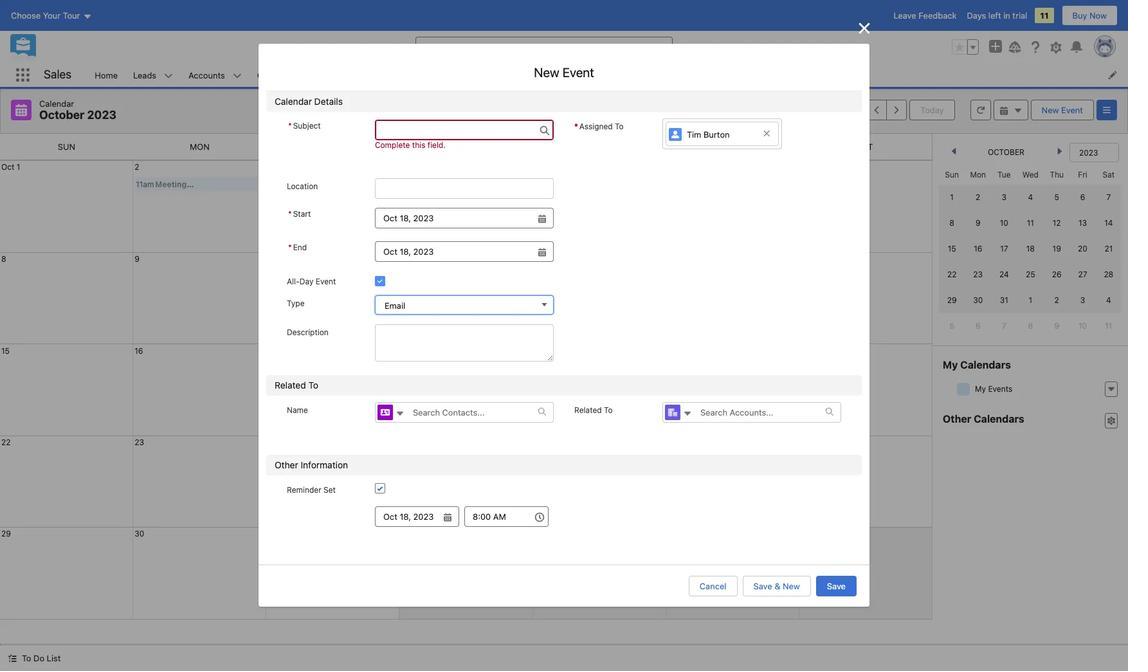 Task type: describe. For each thing, give the bounding box(es) containing it.
contacts link
[[249, 63, 300, 87]]

0 horizontal spatial 30
[[135, 529, 144, 539]]

1 vertical spatial wed
[[1023, 170, 1039, 179]]

related for related to
[[575, 405, 602, 415]]

this
[[412, 140, 426, 150]]

16 button
[[135, 346, 143, 356]]

home
[[95, 70, 118, 80]]

25
[[1026, 270, 1036, 279]]

to do list
[[22, 653, 61, 663]]

24
[[1000, 270, 1009, 279]]

contacts
[[257, 70, 292, 80]]

0 vertical spatial new event
[[534, 65, 594, 80]]

21
[[1105, 244, 1113, 253]]

1 vertical spatial 6
[[976, 321, 981, 331]]

0 horizontal spatial text default image
[[683, 409, 692, 418]]

30 button
[[135, 529, 144, 539]]

0 vertical spatial 1
[[17, 162, 20, 172]]

other for other calendars
[[943, 413, 972, 425]]

9 button
[[135, 254, 139, 264]]

2 horizontal spatial 8
[[1028, 321, 1033, 331]]

hide items image
[[957, 383, 970, 396]]

cancel
[[700, 581, 727, 591]]

1 horizontal spatial 4
[[1107, 295, 1112, 305]]

1 vertical spatial new
[[1042, 105, 1059, 115]]

1 vertical spatial 10
[[1079, 321, 1087, 331]]

1 vertical spatial mon
[[970, 170, 986, 179]]

leave feedback link
[[894, 10, 957, 21]]

calendars for my calendars
[[961, 359, 1011, 371]]

1 vertical spatial 15
[[1, 346, 10, 356]]

list
[[47, 653, 61, 663]]

* end
[[288, 242, 307, 252]]

assigned to
[[580, 122, 624, 131]]

23 button
[[135, 437, 144, 447]]

* for * start
[[288, 209, 292, 218]]

buy
[[1073, 10, 1088, 21]]

left
[[989, 10, 1001, 21]]

0 vertical spatial 5
[[1055, 192, 1060, 202]]

new event inside button
[[1042, 105, 1083, 115]]

1 vertical spatial 29
[[1, 529, 11, 539]]

12 button
[[534, 254, 543, 264]]

All-Day Event checkbox
[[375, 276, 385, 286]]

11 right trial
[[1041, 10, 1049, 21]]

31
[[1000, 295, 1009, 305]]

days
[[967, 10, 986, 21]]

burton
[[704, 129, 730, 140]]

events
[[988, 384, 1013, 394]]

1 horizontal spatial event
[[563, 65, 594, 80]]

0 vertical spatial 10
[[1000, 218, 1009, 228]]

other information
[[275, 459, 348, 470]]

my for my events
[[975, 384, 986, 394]]

0 vertical spatial sat
[[858, 142, 873, 152]]

1 horizontal spatial 22
[[948, 270, 957, 279]]

name
[[287, 405, 308, 415]]

1 horizontal spatial sat
[[1103, 170, 1115, 179]]

1 vertical spatial 16
[[135, 346, 143, 356]]

22 button
[[1, 437, 11, 447]]

oct 1 button
[[1, 162, 20, 172]]

field.
[[428, 140, 446, 150]]

oct
[[1, 162, 14, 172]]

fri inside grid
[[1078, 170, 1088, 179]]

grid containing sun
[[939, 165, 1122, 339]]

tim
[[687, 129, 701, 140]]

assigned
[[580, 122, 613, 131]]

dashboards
[[531, 70, 577, 80]]

Description text field
[[375, 324, 554, 361]]

15 button
[[1, 346, 10, 356]]

buy now
[[1073, 10, 1107, 21]]

27
[[1079, 270, 1088, 279]]

1 horizontal spatial october
[[988, 147, 1025, 157]]

email button
[[375, 295, 554, 314]]

set
[[324, 485, 336, 495]]

save & new button
[[743, 576, 811, 596]]

0 vertical spatial 30
[[974, 295, 983, 305]]

today
[[921, 105, 944, 115]]

14
[[1105, 218, 1113, 228]]

28
[[1104, 270, 1114, 279]]

1 horizontal spatial sun
[[945, 170, 959, 179]]

other calendars
[[943, 413, 1025, 425]]

tim burton link
[[666, 122, 779, 146]]

complete this field.
[[375, 140, 446, 150]]

information
[[301, 459, 348, 470]]

type
[[287, 298, 305, 308]]

subject
[[293, 121, 321, 131]]

save for save & new
[[754, 581, 772, 591]]

my calendars
[[943, 359, 1011, 371]]

do
[[34, 653, 44, 663]]

2023
[[87, 108, 117, 122]]

search... button
[[416, 37, 673, 57]]

Related To text field
[[693, 402, 825, 422]]

thu
[[1050, 170, 1064, 179]]

dashboards list item
[[523, 63, 602, 87]]

list containing home
[[87, 63, 1128, 87]]

0 vertical spatial new
[[534, 65, 560, 80]]

now
[[1090, 10, 1107, 21]]

end
[[293, 242, 307, 252]]

0 horizontal spatial mon
[[190, 142, 210, 152]]

location
[[287, 181, 318, 191]]

0 horizontal spatial 4
[[1028, 192, 1033, 202]]

leave
[[894, 10, 917, 21]]

day
[[300, 276, 314, 286]]

19
[[1053, 244, 1061, 253]]

oct 1
[[1, 162, 20, 172]]

18
[[1027, 244, 1035, 253]]

1 vertical spatial 1
[[950, 192, 954, 202]]

1 horizontal spatial 9
[[976, 218, 981, 228]]

2 vertical spatial 9
[[1055, 321, 1060, 331]]

0 vertical spatial wed
[[457, 142, 476, 152]]

0 horizontal spatial 12
[[534, 254, 543, 264]]

1 horizontal spatial 29
[[947, 295, 957, 305]]

related to for related to
[[575, 405, 613, 415]]

29 button
[[1, 529, 11, 539]]

1 horizontal spatial 6
[[1081, 192, 1086, 202]]



Task type: vqa. For each thing, say whether or not it's contained in the screenshot.
Sync With Geoff (Sample) link
no



Task type: locate. For each thing, give the bounding box(es) containing it.
1 vertical spatial sun
[[945, 170, 959, 179]]

13
[[1079, 218, 1087, 228]]

0 horizontal spatial new event
[[534, 65, 594, 80]]

29
[[947, 295, 957, 305], [1, 529, 11, 539]]

0 horizontal spatial related to
[[275, 379, 318, 390]]

1 horizontal spatial 8
[[950, 218, 955, 228]]

group up the 'all-day event' checkbox
[[287, 240, 554, 262]]

10 up 17
[[1000, 218, 1009, 228]]

0 horizontal spatial 5
[[950, 321, 955, 331]]

26
[[1052, 270, 1062, 279]]

0 horizontal spatial fri
[[726, 142, 739, 152]]

* left subject
[[288, 121, 292, 131]]

0 horizontal spatial 10
[[1000, 218, 1009, 228]]

1 horizontal spatial my
[[975, 384, 986, 394]]

accounts list item
[[181, 63, 249, 87]]

2 vertical spatial 1
[[1029, 295, 1033, 305]]

sun
[[58, 142, 75, 152], [945, 170, 959, 179]]

other down hide items image
[[943, 413, 972, 425]]

0 vertical spatial 16
[[974, 244, 983, 253]]

1 horizontal spatial new
[[783, 581, 800, 591]]

0 vertical spatial 7
[[1107, 192, 1111, 202]]

text default image
[[1014, 106, 1023, 115], [1107, 385, 1116, 394], [538, 407, 547, 416], [825, 407, 834, 416], [396, 409, 405, 418], [8, 654, 17, 663]]

0 vertical spatial 29
[[947, 295, 957, 305]]

11am
[[136, 179, 154, 189]]

3 down tue
[[1002, 192, 1007, 202]]

2 horizontal spatial event
[[1062, 105, 1083, 115]]

sat
[[858, 142, 873, 152], [1103, 170, 1115, 179]]

1 vertical spatial 5
[[950, 321, 955, 331]]

my
[[943, 359, 958, 371], [975, 384, 986, 394]]

1 vertical spatial calendars
[[974, 413, 1025, 425]]

0 horizontal spatial wed
[[457, 142, 476, 152]]

text default image
[[1000, 106, 1009, 115], [683, 409, 692, 418], [1107, 416, 1116, 425]]

tue
[[998, 170, 1011, 179]]

to inside button
[[22, 653, 31, 663]]

1 vertical spatial 30
[[135, 529, 144, 539]]

group down days
[[952, 39, 979, 55]]

calendar for october
[[39, 98, 74, 109]]

wed right field.
[[457, 142, 476, 152]]

2 save from the left
[[827, 581, 846, 591]]

0 horizontal spatial 9
[[135, 254, 139, 264]]

leave feedback
[[894, 10, 957, 21]]

days left in trial
[[967, 10, 1028, 21]]

&
[[775, 581, 781, 591]]

* left end
[[288, 242, 292, 252]]

1 save from the left
[[754, 581, 772, 591]]

4 down 28
[[1107, 295, 1112, 305]]

description
[[287, 327, 329, 337]]

home link
[[87, 63, 125, 87]]

1 horizontal spatial 5
[[1055, 192, 1060, 202]]

calendar october 2023
[[39, 98, 117, 122]]

other
[[943, 413, 972, 425], [275, 459, 298, 470]]

calendar inside calendar october 2023
[[39, 98, 74, 109]]

9
[[976, 218, 981, 228], [135, 254, 139, 264], [1055, 321, 1060, 331]]

related to
[[275, 379, 318, 390], [575, 405, 613, 415]]

0 vertical spatial 22
[[948, 270, 957, 279]]

0 horizontal spatial 15
[[1, 346, 10, 356]]

start
[[293, 209, 311, 218]]

today button
[[910, 100, 955, 120]]

12
[[1053, 218, 1061, 228], [534, 254, 543, 264]]

0 horizontal spatial sat
[[858, 142, 873, 152]]

save left &
[[754, 581, 772, 591]]

complete
[[375, 140, 410, 150]]

calendar down sales
[[39, 98, 74, 109]]

1 horizontal spatial new event
[[1042, 105, 1083, 115]]

1 horizontal spatial text default image
[[1000, 106, 1009, 115]]

save button
[[816, 576, 857, 596]]

calendars down events
[[974, 413, 1025, 425]]

11
[[1041, 10, 1049, 21], [1027, 218, 1034, 228], [401, 254, 408, 264], [1105, 321, 1113, 331]]

2 horizontal spatial 9
[[1055, 321, 1060, 331]]

5 down thu
[[1055, 192, 1060, 202]]

17
[[1001, 244, 1008, 253]]

* left assigned on the top of the page
[[575, 122, 578, 131]]

1 vertical spatial 9
[[135, 254, 139, 264]]

october
[[39, 108, 84, 122], [988, 147, 1025, 157]]

sun down calendar october 2023
[[58, 142, 75, 152]]

11 up email
[[401, 254, 408, 264]]

sun left tue
[[945, 170, 959, 179]]

related for new event
[[275, 379, 306, 390]]

reminder
[[287, 485, 322, 495]]

0 vertical spatial 9
[[976, 218, 981, 228]]

1 vertical spatial october
[[988, 147, 1025, 157]]

0 horizontal spatial 2
[[135, 162, 139, 172]]

11 down 28
[[1105, 321, 1113, 331]]

4 up 18
[[1028, 192, 1033, 202]]

* for *
[[575, 122, 578, 131]]

calendar for details
[[275, 96, 312, 107]]

Location text field
[[375, 178, 554, 198]]

1 vertical spatial sat
[[1103, 170, 1115, 179]]

save right &
[[827, 581, 846, 591]]

calendar up * subject
[[275, 96, 312, 107]]

leads link
[[125, 63, 164, 87]]

5
[[1055, 192, 1060, 202], [950, 321, 955, 331]]

calendars
[[961, 359, 1011, 371], [974, 413, 1025, 425]]

0 horizontal spatial new
[[534, 65, 560, 80]]

Name text field
[[405, 402, 538, 422]]

accounts image
[[665, 404, 681, 420]]

2 button
[[135, 162, 139, 172]]

save & new
[[754, 581, 800, 591]]

30
[[974, 295, 983, 305], [135, 529, 144, 539]]

6 up my calendars
[[976, 321, 981, 331]]

None text field
[[375, 120, 554, 140], [375, 207, 554, 228], [375, 120, 554, 140], [375, 207, 554, 228]]

all-
[[287, 276, 300, 286]]

1 vertical spatial other
[[275, 459, 298, 470]]

reminder set
[[287, 485, 336, 495]]

0 horizontal spatial calendar
[[39, 98, 74, 109]]

email
[[385, 300, 406, 310]]

1 vertical spatial my
[[975, 384, 986, 394]]

1 vertical spatial related
[[575, 405, 602, 415]]

tim burton
[[687, 129, 730, 140]]

11 up 18
[[1027, 218, 1034, 228]]

0 horizontal spatial 23
[[135, 437, 144, 447]]

23 inside grid
[[974, 270, 983, 279]]

1 vertical spatial 2
[[976, 192, 981, 202]]

calendars up my events
[[961, 359, 1011, 371]]

10
[[1000, 218, 1009, 228], [1079, 321, 1087, 331]]

buy now button
[[1062, 5, 1118, 26]]

other up reminder
[[275, 459, 298, 470]]

calendars for other calendars
[[974, 413, 1025, 425]]

0 horizontal spatial 22
[[1, 437, 11, 447]]

event inside button
[[1062, 105, 1083, 115]]

0 vertical spatial 15
[[948, 244, 956, 253]]

3 down 27 at the top right
[[1081, 295, 1086, 305]]

fri right thu
[[1078, 170, 1088, 179]]

search...
[[441, 42, 475, 52]]

2 horizontal spatial 1
[[1029, 295, 1033, 305]]

0 vertical spatial 23
[[974, 270, 983, 279]]

group
[[952, 39, 979, 55], [867, 100, 907, 120], [287, 206, 554, 228], [287, 240, 554, 262]]

2 horizontal spatial 2
[[1055, 295, 1060, 305]]

2 vertical spatial 2
[[1055, 295, 1060, 305]]

0 horizontal spatial 29
[[1, 529, 11, 539]]

0 horizontal spatial my
[[943, 359, 958, 371]]

0 vertical spatial fri
[[726, 142, 739, 152]]

0 horizontal spatial 1
[[17, 162, 20, 172]]

my events
[[975, 384, 1013, 394]]

feedback
[[919, 10, 957, 21]]

0 vertical spatial sun
[[58, 142, 75, 152]]

inverse image
[[857, 21, 872, 36]]

7 down 31
[[1002, 321, 1007, 331]]

8
[[950, 218, 955, 228], [1, 254, 6, 264], [1028, 321, 1033, 331]]

15 inside grid
[[948, 244, 956, 253]]

*
[[288, 121, 292, 131], [575, 122, 578, 131], [288, 209, 292, 218], [288, 242, 292, 252]]

1 vertical spatial 8
[[1, 254, 6, 264]]

all-day event
[[287, 276, 336, 286]]

1 horizontal spatial related to
[[575, 405, 613, 415]]

1 horizontal spatial save
[[827, 581, 846, 591]]

1 horizontal spatial 7
[[1107, 192, 1111, 202]]

group up 11 "button"
[[287, 206, 554, 228]]

1 horizontal spatial calendar
[[275, 96, 312, 107]]

2 horizontal spatial text default image
[[1107, 416, 1116, 425]]

5 up my calendars
[[950, 321, 955, 331]]

related to for new event
[[275, 379, 318, 390]]

group left today button
[[867, 100, 907, 120]]

1 horizontal spatial other
[[943, 413, 972, 425]]

20
[[1078, 244, 1088, 253]]

sales
[[44, 68, 72, 81]]

0 horizontal spatial sun
[[58, 142, 75, 152]]

0 horizontal spatial 3
[[1002, 192, 1007, 202]]

6 up 13
[[1081, 192, 1086, 202]]

0 vertical spatial 2
[[135, 162, 139, 172]]

1 horizontal spatial 2
[[976, 192, 981, 202]]

* for * end
[[288, 242, 292, 252]]

0 vertical spatial calendars
[[961, 359, 1011, 371]]

dashboards link
[[523, 63, 585, 87]]

None text field
[[375, 241, 554, 262], [375, 506, 459, 527], [464, 506, 549, 527], [375, 241, 554, 262], [375, 506, 459, 527], [464, 506, 549, 527]]

1 horizontal spatial 23
[[974, 270, 983, 279]]

1 horizontal spatial 15
[[948, 244, 956, 253]]

0 vertical spatial related to
[[275, 379, 318, 390]]

12 inside grid
[[1053, 218, 1061, 228]]

wed left thu
[[1023, 170, 1039, 179]]

1 vertical spatial 3
[[1081, 295, 1086, 305]]

other for other information
[[275, 459, 298, 470]]

my up hide items image
[[943, 359, 958, 371]]

1 horizontal spatial 3
[[1081, 295, 1086, 305]]

2
[[135, 162, 139, 172], [976, 192, 981, 202], [1055, 295, 1060, 305]]

0 vertical spatial 6
[[1081, 192, 1086, 202]]

grid
[[939, 165, 1122, 339]]

contacts image
[[378, 404, 393, 420]]

trial
[[1013, 10, 1028, 21]]

* start
[[288, 209, 311, 218]]

list
[[87, 63, 1128, 87]]

1 vertical spatial 23
[[135, 437, 144, 447]]

1 horizontal spatial related
[[575, 405, 602, 415]]

0 vertical spatial 8
[[950, 218, 955, 228]]

22
[[948, 270, 957, 279], [1, 437, 11, 447]]

1 horizontal spatial 30
[[974, 295, 983, 305]]

my right hide items image
[[975, 384, 986, 394]]

0 horizontal spatial save
[[754, 581, 772, 591]]

accounts link
[[181, 63, 233, 87]]

0 horizontal spatial event
[[316, 276, 336, 286]]

my for my calendars
[[943, 359, 958, 371]]

1 horizontal spatial 12
[[1053, 218, 1061, 228]]

* subject
[[288, 121, 321, 131]]

october up tue
[[988, 147, 1025, 157]]

1 horizontal spatial fri
[[1078, 170, 1088, 179]]

accounts
[[189, 70, 225, 80]]

7
[[1107, 192, 1111, 202], [1002, 321, 1007, 331]]

7 up 14
[[1107, 192, 1111, 202]]

fri
[[726, 142, 739, 152], [1078, 170, 1088, 179]]

4
[[1028, 192, 1033, 202], [1107, 295, 1112, 305]]

save for save
[[827, 581, 846, 591]]

to do list button
[[0, 645, 68, 671]]

0 horizontal spatial related
[[275, 379, 306, 390]]

leads list item
[[125, 63, 181, 87]]

* for * subject
[[288, 121, 292, 131]]

leads
[[133, 70, 156, 80]]

1 horizontal spatial mon
[[970, 170, 986, 179]]

10 down 27 at the top right
[[1079, 321, 1087, 331]]

new event
[[534, 65, 594, 80], [1042, 105, 1083, 115]]

15
[[948, 244, 956, 253], [1, 346, 10, 356]]

11 button
[[401, 254, 408, 264]]

3
[[1002, 192, 1007, 202], [1081, 295, 1086, 305]]

1 horizontal spatial 1
[[950, 192, 954, 202]]

1 horizontal spatial 10
[[1079, 321, 1087, 331]]

* left start
[[288, 209, 292, 218]]

1 vertical spatial new event
[[1042, 105, 1083, 115]]

1 vertical spatial related to
[[575, 405, 613, 415]]

mon
[[190, 142, 210, 152], [970, 170, 986, 179]]

0 horizontal spatial 7
[[1002, 321, 1007, 331]]

details
[[314, 96, 343, 107]]

fri down burton
[[726, 142, 739, 152]]

0 vertical spatial 3
[[1002, 192, 1007, 202]]

cancel button
[[689, 576, 738, 596]]

text default image inside to do list button
[[8, 654, 17, 663]]

2 vertical spatial event
[[316, 276, 336, 286]]

october inside calendar october 2023
[[39, 108, 84, 122]]

october left 2023
[[39, 108, 84, 122]]

calendar details
[[275, 96, 343, 107]]



